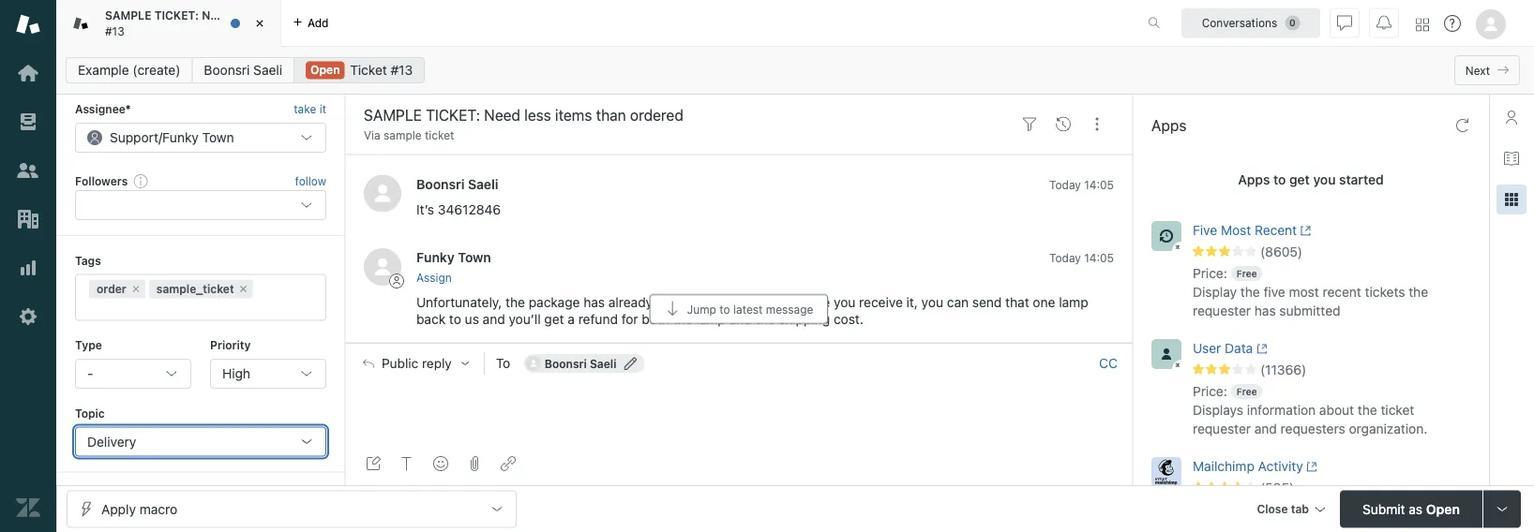 Task type: locate. For each thing, give the bounding box(es) containing it.
and right us
[[483, 312, 505, 327]]

1 vertical spatial boonsri
[[416, 177, 465, 192]]

requesters
[[1281, 422, 1346, 437]]

1 vertical spatial (opens in a new tab) image
[[1303, 462, 1318, 473]]

lamp right one
[[1059, 295, 1088, 310]]

send
[[972, 295, 1002, 310]]

close image
[[250, 14, 269, 33]]

1 vertical spatial ticket
[[1381, 403, 1414, 418]]

0 vertical spatial town
[[202, 130, 234, 145]]

has inside "unfortunately, the package has already left our warehouse. but once you receive it, you can send that one lamp back to us and you'll get a refund for both the lamp and the shipping cost."
[[584, 295, 605, 310]]

1 horizontal spatial get
[[1290, 172, 1310, 188]]

1 vertical spatial boonsri saeli link
[[416, 177, 498, 192]]

funky inside funky town assign
[[416, 251, 455, 266]]

0 horizontal spatial saeli
[[253, 62, 282, 78]]

1 vertical spatial get
[[544, 312, 564, 327]]

today down the 'events' image
[[1049, 179, 1081, 192]]

2 free from the top
[[1237, 386, 1257, 397]]

0 vertical spatial open
[[311, 63, 340, 76]]

2 today from the top
[[1049, 252, 1081, 266]]

the inside price: free displays information about the ticket requester and requesters organization.
[[1358, 403, 1377, 418]]

apps right ticket actions icon
[[1152, 117, 1187, 135]]

2 horizontal spatial saeli
[[590, 357, 617, 370]]

follow
[[295, 174, 326, 188]]

via
[[364, 129, 380, 142]]

admin image
[[16, 305, 40, 329]]

via sample ticket
[[364, 129, 454, 142]]

0 vertical spatial today
[[1049, 179, 1081, 192]]

0 horizontal spatial get
[[544, 312, 564, 327]]

0 vertical spatial free
[[1237, 268, 1257, 279]]

2 price: from the top
[[1193, 384, 1227, 399]]

followers
[[75, 174, 128, 187]]

mailchimp activity image
[[1152, 458, 1182, 488]]

lamp down our
[[696, 312, 726, 327]]

0 vertical spatial boonsri
[[204, 62, 250, 78]]

1 vertical spatial free
[[1237, 386, 1257, 397]]

boonsri saeli down the a
[[545, 357, 617, 370]]

reporting image
[[16, 256, 40, 280]]

1 horizontal spatial funky
[[416, 251, 455, 266]]

funky town link
[[416, 251, 491, 266]]

once
[[801, 295, 830, 310]]

free inside price: free display the five most recent tickets the requester has submitted
[[1237, 268, 1257, 279]]

price:
[[1193, 266, 1227, 281], [1193, 384, 1227, 399]]

0 vertical spatial today 14:05
[[1049, 179, 1114, 192]]

zendesk products image
[[1416, 18, 1429, 31]]

requester inside price: free displays information about the ticket requester and requesters organization.
[[1193, 422, 1251, 437]]

0 vertical spatial apps
[[1152, 117, 1187, 135]]

requester inside price: free display the five most recent tickets the requester has submitted
[[1193, 303, 1251, 319]]

town
[[202, 130, 234, 145], [458, 251, 491, 266]]

0 horizontal spatial and
[[483, 312, 505, 327]]

#13 up example
[[105, 24, 124, 38]]

price: free display the five most recent tickets the requester has submitted
[[1193, 266, 1428, 319]]

today 14:05 up one
[[1049, 252, 1114, 266]]

today 14:05 text field down ticket actions icon
[[1049, 179, 1114, 192]]

1 horizontal spatial to
[[720, 303, 730, 316]]

1 vertical spatial price:
[[1193, 384, 1227, 399]]

take
[[294, 103, 316, 116]]

ticket up organization.
[[1381, 403, 1414, 418]]

priority
[[210, 339, 251, 352]]

2 today 14:05 from the top
[[1049, 252, 1114, 266]]

ticket right sample
[[425, 129, 454, 142]]

boonsri saeli link up it's 34612846
[[416, 177, 498, 192]]

apps for apps
[[1152, 117, 1187, 135]]

avatar image
[[364, 176, 401, 213], [364, 249, 401, 287]]

0 horizontal spatial open
[[311, 63, 340, 76]]

boonsri up it's
[[416, 177, 465, 192]]

0 horizontal spatial town
[[202, 130, 234, 145]]

the
[[1241, 285, 1260, 300], [1409, 285, 1428, 300], [506, 295, 525, 310], [673, 312, 693, 327], [755, 312, 775, 327], [1358, 403, 1377, 418]]

2 vertical spatial boonsri
[[545, 357, 587, 370]]

2 14:05 from the top
[[1084, 252, 1114, 266]]

1 vertical spatial saeli
[[468, 177, 498, 192]]

saeli
[[253, 62, 282, 78], [468, 177, 498, 192], [590, 357, 617, 370]]

1 14:05 from the top
[[1084, 179, 1114, 192]]

tickets
[[1365, 285, 1405, 300]]

(opens in a new tab) image inside "five most recent" 'link'
[[1297, 225, 1312, 237]]

apply macro
[[101, 502, 177, 517]]

boonsri.saeli@example.com image
[[526, 356, 541, 371]]

0 vertical spatial get
[[1290, 172, 1310, 188]]

funky right support on the top left
[[162, 130, 199, 145]]

take it
[[294, 103, 326, 116]]

refund
[[578, 312, 618, 327]]

zendesk image
[[16, 496, 40, 520]]

#13 right ticket
[[391, 62, 413, 78]]

delivery
[[87, 434, 136, 450]]

1 requester from the top
[[1193, 303, 1251, 319]]

and down warehouse.
[[729, 312, 752, 327]]

assignee* element
[[75, 123, 326, 153]]

requester down display
[[1193, 303, 1251, 319]]

five most recent
[[1193, 223, 1297, 238]]

you right it,
[[922, 295, 943, 310]]

1 today 14:05 text field from the top
[[1049, 179, 1114, 192]]

free for the
[[1237, 268, 1257, 279]]

to left us
[[449, 312, 461, 327]]

draft mode image
[[366, 457, 381, 472]]

1 horizontal spatial boonsri saeli
[[416, 177, 498, 192]]

saeli down close icon
[[253, 62, 282, 78]]

today 14:05 for unfortunately, the package has already left our warehouse. but once you receive it, you can send that one lamp back to us and you'll get a refund for both the lamp and the shipping cost.
[[1049, 252, 1114, 266]]

1 vertical spatial open
[[1426, 502, 1460, 517]]

macro
[[139, 502, 177, 517]]

customer context image
[[1504, 110, 1519, 125]]

take it button
[[294, 100, 326, 119]]

0 vertical spatial avatar image
[[364, 176, 401, 213]]

1 vertical spatial town
[[458, 251, 491, 266]]

support / funky town
[[110, 130, 234, 145]]

1 vertical spatial lamp
[[696, 312, 726, 327]]

1 vertical spatial requester
[[1193, 422, 1251, 437]]

0 vertical spatial price:
[[1193, 266, 1227, 281]]

apps
[[1152, 117, 1187, 135], [1238, 172, 1270, 188]]

1 vertical spatial today 14:05 text field
[[1049, 252, 1114, 266]]

saeli up 34612846
[[468, 177, 498, 192]]

customers image
[[16, 158, 40, 183]]

price: for displays
[[1193, 384, 1227, 399]]

requester down displays
[[1193, 422, 1251, 437]]

price: up displays
[[1193, 384, 1227, 399]]

ticket #13
[[350, 62, 413, 78]]

boonsri saeli down close icon
[[204, 62, 282, 78]]

0 horizontal spatial boonsri
[[204, 62, 250, 78]]

open right as
[[1426, 502, 1460, 517]]

price: up display
[[1193, 266, 1227, 281]]

town inside assignee* element
[[202, 130, 234, 145]]

today 14:05 text field for it's 34612846
[[1049, 179, 1114, 192]]

14:05 for unfortunately, the package has already left our warehouse. but once you receive it, you can send that one lamp back to us and you'll get a refund for both the lamp and the shipping cost.
[[1084, 252, 1114, 266]]

0 horizontal spatial apps
[[1152, 117, 1187, 135]]

(opens in a new tab) image up 4 stars. 585 reviews. element
[[1303, 462, 1318, 473]]

1 free from the top
[[1237, 268, 1257, 279]]

- button
[[75, 359, 191, 389]]

(opens in a new tab) image
[[1297, 225, 1312, 237], [1303, 462, 1318, 473]]

1 horizontal spatial has
[[1255, 303, 1276, 319]]

avatar image left assign
[[364, 249, 401, 287]]

a
[[568, 312, 575, 327]]

open up it
[[311, 63, 340, 76]]

0 vertical spatial boonsri saeli link
[[192, 57, 295, 83]]

today
[[1049, 179, 1081, 192], [1049, 252, 1081, 266]]

0 vertical spatial ticket
[[425, 129, 454, 142]]

1 today 14:05 from the top
[[1049, 179, 1114, 192]]

get help image
[[1444, 15, 1461, 32]]

to for jump
[[720, 303, 730, 316]]

price: inside price: free displays information about the ticket requester and requesters organization.
[[1193, 384, 1227, 399]]

#13 tab
[[56, 0, 281, 47]]

it,
[[907, 295, 918, 310]]

information
[[1247, 403, 1316, 418]]

cc
[[1099, 356, 1118, 371]]

unfortunately, the package has already left our warehouse. but once you receive it, you can send that one lamp back to us and you'll get a refund for both the lamp and the shipping cost.
[[416, 295, 1092, 327]]

0 horizontal spatial ticket
[[425, 129, 454, 142]]

0 vertical spatial funky
[[162, 130, 199, 145]]

(opens in a new tab) image for mailchimp activity
[[1303, 462, 1318, 473]]

boonsri saeli inside secondary "element"
[[204, 62, 282, 78]]

1 vertical spatial funky
[[416, 251, 455, 266]]

free for information
[[1237, 386, 1257, 397]]

1 horizontal spatial and
[[729, 312, 752, 327]]

user
[[1193, 341, 1221, 356]]

0 horizontal spatial funky
[[162, 130, 199, 145]]

close tab button
[[1249, 491, 1333, 531]]

organizations image
[[16, 207, 40, 232]]

1 vertical spatial today 14:05
[[1049, 252, 1114, 266]]

town up unfortunately, at bottom left
[[458, 251, 491, 266]]

today 14:05 text field up one
[[1049, 252, 1114, 266]]

free up displays
[[1237, 386, 1257, 397]]

1 horizontal spatial boonsri
[[416, 177, 465, 192]]

notifications image
[[1377, 15, 1392, 30]]

hide composer image
[[731, 336, 746, 351]]

apps up five most recent
[[1238, 172, 1270, 188]]

jump to latest message button
[[650, 294, 828, 324]]

2 horizontal spatial and
[[1255, 422, 1277, 437]]

/
[[158, 130, 162, 145]]

town right /
[[202, 130, 234, 145]]

3 stars. 8605 reviews. element
[[1193, 244, 1478, 261]]

1 horizontal spatial saeli
[[468, 177, 498, 192]]

1 vertical spatial 14:05
[[1084, 252, 1114, 266]]

Today 14:05 text field
[[1049, 179, 1114, 192], [1049, 252, 1114, 266]]

to inside jump to latest message button
[[720, 303, 730, 316]]

and down information
[[1255, 422, 1277, 437]]

get up recent on the top of the page
[[1290, 172, 1310, 188]]

boonsri right boonsri.saeli@example.com image
[[545, 357, 587, 370]]

has down five
[[1255, 303, 1276, 319]]

1 horizontal spatial boonsri saeli link
[[416, 177, 498, 192]]

high button
[[210, 359, 326, 389]]

our
[[680, 295, 700, 310]]

(opens in a new tab) image up (8605)
[[1297, 225, 1312, 237]]

you up cost.
[[834, 295, 856, 310]]

most
[[1289, 285, 1319, 300]]

0 vertical spatial saeli
[[253, 62, 282, 78]]

topic
[[75, 407, 105, 420]]

1 vertical spatial today
[[1049, 252, 1081, 266]]

14:05 for it's 34612846
[[1084, 179, 1114, 192]]

saeli inside secondary "element"
[[253, 62, 282, 78]]

has
[[584, 295, 605, 310], [1255, 303, 1276, 319]]

0 vertical spatial 14:05
[[1084, 179, 1114, 192]]

to up recent on the top of the page
[[1274, 172, 1286, 188]]

price: free displays information about the ticket requester and requesters organization.
[[1193, 384, 1428, 437]]

ticket
[[350, 62, 387, 78]]

boonsri saeli link
[[192, 57, 295, 83], [416, 177, 498, 192]]

0 horizontal spatial boonsri saeli
[[204, 62, 282, 78]]

0 vertical spatial boonsri saeli
[[204, 62, 282, 78]]

#13 inside secondary "element"
[[391, 62, 413, 78]]

free inside price: free displays information about the ticket requester and requesters organization.
[[1237, 386, 1257, 397]]

boonsri saeli up it's 34612846
[[416, 177, 498, 192]]

boonsri inside secondary "element"
[[204, 62, 250, 78]]

it's 34612846
[[416, 203, 501, 218]]

0 horizontal spatial has
[[584, 295, 605, 310]]

0 horizontal spatial boonsri saeli link
[[192, 57, 295, 83]]

Subject field
[[360, 104, 1009, 127]]

2 horizontal spatial to
[[1274, 172, 1286, 188]]

high
[[222, 366, 250, 382]]

insert emojis image
[[433, 457, 448, 472]]

info on adding followers image
[[133, 173, 148, 188]]

support
[[110, 130, 158, 145]]

already
[[608, 295, 653, 310]]

you left started at the right of page
[[1313, 172, 1336, 188]]

today for unfortunately, the package has already left our warehouse. but once you receive it, you can send that one lamp back to us and you'll get a refund for both the lamp and the shipping cost.
[[1049, 252, 1081, 266]]

0 vertical spatial lamp
[[1059, 295, 1088, 310]]

saeli inside conversationlabel log
[[468, 177, 498, 192]]

1 vertical spatial apps
[[1238, 172, 1270, 188]]

message
[[766, 303, 813, 316]]

today 14:05 down ticket actions icon
[[1049, 179, 1114, 192]]

saeli left edit user 'icon'
[[590, 357, 617, 370]]

2 horizontal spatial boonsri
[[545, 357, 587, 370]]

boonsri saeli link down close icon
[[192, 57, 295, 83]]

next button
[[1454, 55, 1520, 85]]

1 horizontal spatial ticket
[[1381, 403, 1414, 418]]

1 horizontal spatial lamp
[[1059, 295, 1088, 310]]

mailchimp activity
[[1193, 459, 1303, 474]]

apps image
[[1504, 192, 1519, 207]]

funky inside assignee* element
[[162, 130, 199, 145]]

you'll
[[509, 312, 541, 327]]

0 vertical spatial (opens in a new tab) image
[[1297, 225, 1312, 237]]

2 requester from the top
[[1193, 422, 1251, 437]]

0 horizontal spatial #13
[[105, 24, 124, 38]]

mailchimp activity link
[[1193, 458, 1444, 480]]

public reply button
[[346, 344, 484, 384]]

0 vertical spatial #13
[[105, 24, 124, 38]]

assign
[[416, 272, 452, 285]]

1 vertical spatial boonsri saeli
[[416, 177, 498, 192]]

to
[[496, 356, 510, 371]]

(opens in a new tab) image for five most recent
[[1297, 225, 1312, 237]]

boonsri right (create)
[[204, 62, 250, 78]]

open inside secondary "element"
[[311, 63, 340, 76]]

2 today 14:05 text field from the top
[[1049, 252, 1114, 266]]

1 price: from the top
[[1193, 266, 1227, 281]]

has up refund
[[584, 295, 605, 310]]

1 horizontal spatial #13
[[391, 62, 413, 78]]

(opens in a new tab) image inside mailchimp activity link
[[1303, 462, 1318, 473]]

0 vertical spatial requester
[[1193, 303, 1251, 319]]

1 horizontal spatial town
[[458, 251, 491, 266]]

1 horizontal spatial apps
[[1238, 172, 1270, 188]]

0 horizontal spatial to
[[449, 312, 461, 327]]

today up one
[[1049, 252, 1081, 266]]

avatar image left it's
[[364, 176, 401, 213]]

you
[[1313, 172, 1336, 188], [834, 295, 856, 310], [922, 295, 943, 310]]

1 vertical spatial avatar image
[[364, 249, 401, 287]]

0 horizontal spatial you
[[834, 295, 856, 310]]

free up display
[[1237, 268, 1257, 279]]

0 vertical spatial today 14:05 text field
[[1049, 179, 1114, 192]]

followers element
[[75, 191, 326, 221]]

1 today from the top
[[1049, 179, 1081, 192]]

boonsri
[[204, 62, 250, 78], [416, 177, 465, 192], [545, 357, 587, 370]]

apply
[[101, 502, 136, 517]]

submitted
[[1280, 303, 1341, 319]]

today 14:05
[[1049, 179, 1114, 192], [1049, 252, 1114, 266]]

2 horizontal spatial boonsri saeli
[[545, 357, 617, 370]]

get down package
[[544, 312, 564, 327]]

today 14:05 for it's 34612846
[[1049, 179, 1114, 192]]

to right jump
[[720, 303, 730, 316]]

funky up assign button
[[416, 251, 455, 266]]

get started image
[[16, 61, 40, 85]]

price: inside price: free display the five most recent tickets the requester has submitted
[[1193, 266, 1227, 281]]

example (create) button
[[66, 57, 193, 83]]

free
[[1237, 268, 1257, 279], [1237, 386, 1257, 397]]

1 vertical spatial #13
[[391, 62, 413, 78]]

organization.
[[1349, 422, 1428, 437]]



Task type: describe. For each thing, give the bounding box(es) containing it.
tab
[[1291, 503, 1309, 516]]

user data link
[[1193, 339, 1444, 362]]

edit user image
[[624, 357, 637, 370]]

add
[[308, 16, 329, 30]]

events image
[[1056, 117, 1071, 132]]

(11366)
[[1260, 362, 1307, 378]]

activity
[[1258, 459, 1303, 474]]

2 avatar image from the top
[[364, 249, 401, 287]]

to inside "unfortunately, the package has already left our warehouse. but once you receive it, you can send that one lamp back to us and you'll get a refund for both the lamp and the shipping cost."
[[449, 312, 461, 327]]

but
[[776, 295, 797, 310]]

that
[[1005, 295, 1029, 310]]

reply
[[422, 356, 452, 371]]

warehouse.
[[703, 295, 773, 310]]

sample
[[384, 129, 422, 142]]

it
[[319, 103, 326, 116]]

apps to get you started
[[1238, 172, 1384, 188]]

five
[[1193, 223, 1217, 238]]

recent
[[1255, 223, 1297, 238]]

(8605)
[[1260, 244, 1303, 260]]

follow button
[[295, 173, 326, 189]]

views image
[[16, 110, 40, 134]]

receive
[[859, 295, 903, 310]]

#13 inside tab
[[105, 24, 124, 38]]

boonsri saeli inside conversationlabel log
[[416, 177, 498, 192]]

add attachment image
[[467, 457, 482, 472]]

add link (cmd k) image
[[501, 457, 516, 472]]

assignee*
[[75, 103, 131, 116]]

and inside price: free displays information about the ticket requester and requesters organization.
[[1255, 422, 1277, 437]]

zendesk support image
[[16, 12, 40, 37]]

close
[[1257, 503, 1288, 516]]

conversations
[[1202, 16, 1278, 30]]

both
[[642, 312, 670, 327]]

2 vertical spatial boonsri saeli
[[545, 357, 617, 370]]

to for apps
[[1274, 172, 1286, 188]]

cost.
[[834, 312, 864, 327]]

ticket inside price: free displays information about the ticket requester and requesters organization.
[[1381, 403, 1414, 418]]

sample_ticket
[[156, 283, 234, 296]]

(585)
[[1260, 481, 1294, 496]]

user data image
[[1152, 339, 1182, 369]]

public
[[382, 356, 418, 371]]

unfortunately,
[[416, 295, 502, 310]]

filter image
[[1022, 117, 1037, 132]]

five most recent link
[[1193, 221, 1444, 244]]

boonsri saeli link inside secondary "element"
[[192, 57, 295, 83]]

back
[[416, 312, 446, 327]]

it's
[[416, 203, 434, 218]]

package
[[529, 295, 580, 310]]

today for it's 34612846
[[1049, 179, 1081, 192]]

latest
[[733, 303, 763, 316]]

displays possible ticket submission types image
[[1495, 502, 1510, 517]]

five most recent image
[[1152, 221, 1182, 251]]

1 horizontal spatial you
[[922, 295, 943, 310]]

tags
[[75, 254, 101, 267]]

(opens in a new tab) image
[[1253, 343, 1268, 355]]

price: for display
[[1193, 266, 1227, 281]]

recent
[[1323, 285, 1362, 300]]

(create)
[[133, 62, 180, 78]]

cc button
[[1099, 355, 1118, 372]]

five
[[1264, 285, 1285, 300]]

close tab
[[1257, 503, 1309, 516]]

4 stars. 585 reviews. element
[[1193, 480, 1478, 497]]

most
[[1221, 223, 1251, 238]]

jump
[[687, 303, 716, 316]]

next
[[1466, 64, 1490, 77]]

for
[[621, 312, 638, 327]]

add button
[[281, 0, 340, 46]]

secondary element
[[56, 52, 1534, 89]]

data
[[1225, 341, 1253, 356]]

remove image
[[238, 284, 249, 295]]

1 avatar image from the top
[[364, 176, 401, 213]]

example
[[78, 62, 129, 78]]

public reply
[[382, 356, 452, 371]]

2 horizontal spatial you
[[1313, 172, 1336, 188]]

apps for apps to get you started
[[1238, 172, 1270, 188]]

format text image
[[400, 457, 415, 472]]

1 horizontal spatial open
[[1426, 502, 1460, 517]]

shipping
[[778, 312, 830, 327]]

conversationlabel log
[[345, 68, 1133, 343]]

town inside funky town assign
[[458, 251, 491, 266]]

get inside "unfortunately, the package has already left our warehouse. but once you receive it, you can send that one lamp back to us and you'll get a refund for both the lamp and the shipping cost."
[[544, 312, 564, 327]]

34612846
[[438, 203, 501, 218]]

one
[[1033, 295, 1055, 310]]

boonsri inside conversationlabel log
[[416, 177, 465, 192]]

left
[[656, 295, 676, 310]]

started
[[1339, 172, 1384, 188]]

type
[[75, 339, 102, 352]]

-
[[87, 366, 93, 382]]

can
[[947, 295, 969, 310]]

0 horizontal spatial lamp
[[696, 312, 726, 327]]

jump to latest message
[[687, 303, 813, 316]]

mailchimp
[[1193, 459, 1255, 474]]

topic element
[[75, 427, 326, 457]]

has inside price: free display the five most recent tickets the requester has submitted
[[1255, 303, 1276, 319]]

ticket actions image
[[1090, 117, 1105, 132]]

submit as open
[[1363, 502, 1460, 517]]

main element
[[0, 0, 56, 533]]

assign button
[[416, 270, 452, 287]]

3 stars. 11366 reviews. element
[[1193, 362, 1478, 379]]

2 vertical spatial saeli
[[590, 357, 617, 370]]

today 14:05 text field for unfortunately, the package has already left our warehouse. but once you receive it, you can send that one lamp back to us and you'll get a refund for both the lamp and the shipping cost.
[[1049, 252, 1114, 266]]

remove image
[[130, 284, 141, 295]]

as
[[1409, 502, 1423, 517]]

button displays agent's chat status as invisible. image
[[1337, 15, 1352, 30]]

knowledge image
[[1504, 151, 1519, 166]]

user data
[[1193, 341, 1253, 356]]

tabs tab list
[[56, 0, 1128, 47]]

submit
[[1363, 502, 1405, 517]]

about
[[1319, 403, 1354, 418]]

us
[[465, 312, 479, 327]]

order
[[97, 283, 126, 296]]



Task type: vqa. For each thing, say whether or not it's contained in the screenshot.
articles in the Comments Show comments on articles
no



